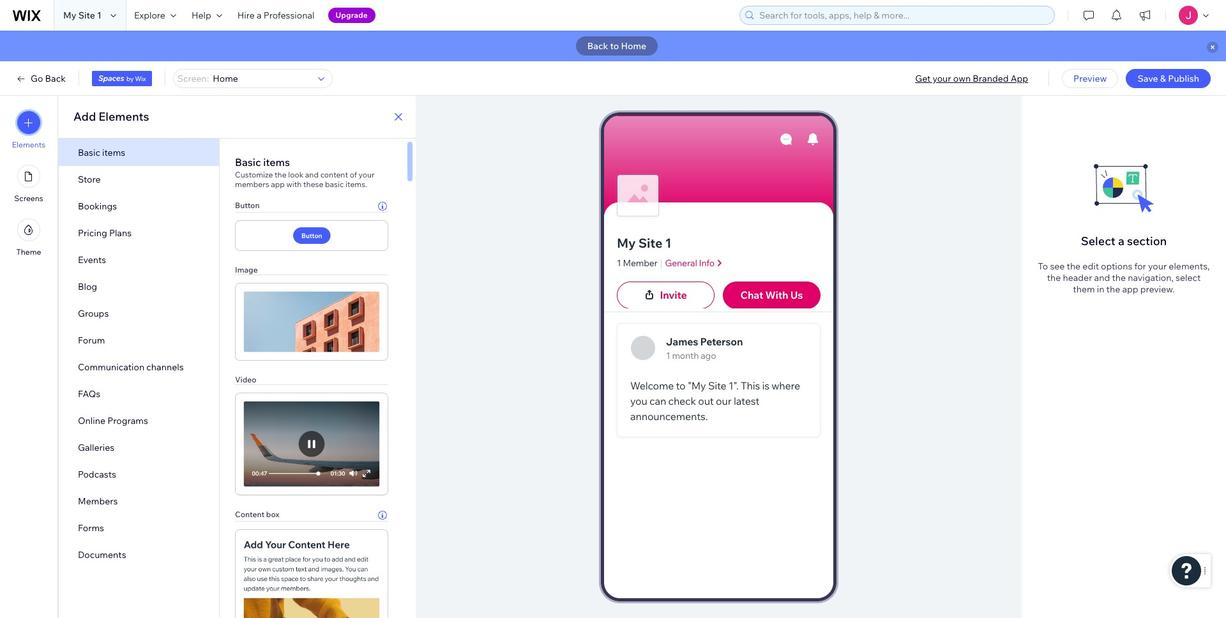 Task type: describe. For each thing, give the bounding box(es) containing it.
upgrade
[[336, 10, 368, 20]]

theme
[[16, 247, 41, 257]]

add elements
[[73, 109, 149, 124]]

1".
[[729, 380, 739, 392]]

hire a professional link
[[230, 0, 322, 31]]

button
[[235, 201, 260, 210]]

programs
[[107, 415, 148, 427]]

help
[[192, 10, 211, 21]]

image
[[235, 265, 258, 274]]

0 horizontal spatial elements
[[12, 140, 45, 149]]

to for welcome
[[676, 380, 686, 392]]

1 for james peterson 1 month ago
[[666, 350, 670, 361]]

basic for basic items customize the look and content of your members app with these basic items.
[[235, 156, 261, 169]]

channels
[[146, 362, 184, 373]]

documents
[[78, 549, 126, 561]]

your inside to see the edit options for your elements, the header and the navigation, select them in the app preview.
[[1148, 261, 1167, 272]]

1 horizontal spatial elements
[[99, 109, 149, 124]]

and inside 'basic items customize the look and content of your members app with these basic items.'
[[305, 170, 319, 179]]

branded
[[973, 73, 1009, 84]]

screens button
[[14, 165, 43, 203]]

is
[[762, 380, 770, 392]]

"my
[[688, 380, 706, 392]]

box
[[266, 510, 279, 519]]

1 horizontal spatial your
[[933, 73, 951, 84]]

a for professional
[[257, 10, 262, 21]]

add
[[73, 109, 96, 124]]

1 member button
[[617, 257, 658, 269]]

1 for my site 1 1 member | general info
[[665, 235, 672, 251]]

blog
[[78, 281, 97, 293]]

look
[[288, 170, 303, 179]]

video
[[235, 375, 256, 385]]

general
[[665, 257, 697, 269]]

groups
[[78, 308, 109, 319]]

invite button
[[617, 282, 715, 309]]

go back button
[[15, 73, 66, 84]]

content box
[[235, 510, 279, 519]]

chat
[[741, 289, 763, 302]]

back to home button
[[576, 36, 658, 56]]

invite
[[660, 289, 687, 302]]

bookings
[[78, 201, 117, 212]]

section
[[1127, 234, 1167, 248]]

events
[[78, 254, 106, 266]]

out
[[698, 395, 714, 408]]

ago
[[701, 350, 716, 361]]

items for basic items
[[102, 147, 125, 158]]

members
[[78, 496, 118, 507]]

hire a professional
[[237, 10, 315, 21]]

items.
[[346, 179, 367, 189]]

site for my site 1
[[78, 10, 95, 21]]

us
[[791, 289, 803, 302]]

welcome to "my site 1". this is where you can check out our latest announcements.
[[630, 380, 803, 423]]

my site 1
[[63, 10, 102, 21]]

basic for basic items
[[78, 147, 100, 158]]

select
[[1176, 272, 1201, 284]]

get your own branded app
[[915, 73, 1028, 84]]

month
[[672, 350, 699, 361]]

1 for my site 1
[[97, 10, 102, 21]]

online programs
[[78, 415, 148, 427]]

content
[[235, 510, 265, 519]]

peterson
[[700, 335, 743, 348]]

you
[[630, 395, 647, 408]]

basic items customize the look and content of your members app with these basic items.
[[235, 156, 375, 189]]

professional
[[264, 10, 315, 21]]

app inside 'basic items customize the look and content of your members app with these basic items.'
[[271, 179, 285, 189]]

back to home alert
[[0, 31, 1226, 61]]

this
[[741, 380, 760, 392]]

james peterson 1 month ago
[[666, 335, 743, 361]]

basic items
[[78, 147, 125, 158]]

our
[[716, 395, 732, 408]]

help button
[[184, 0, 230, 31]]

podcasts
[[78, 469, 116, 480]]

with
[[766, 289, 788, 302]]

customize
[[235, 170, 273, 179]]

screen:
[[177, 73, 209, 84]]

communication
[[78, 362, 144, 373]]

pricing plans
[[78, 227, 132, 239]]

the inside 'basic items customize the look and content of your members app with these basic items.'
[[275, 170, 287, 179]]

items for basic items customize the look and content of your members app with these basic items.
[[263, 156, 290, 169]]

my for my site 1
[[63, 10, 76, 21]]

publish
[[1168, 73, 1200, 84]]



Task type: locate. For each thing, give the bounding box(es) containing it.
preview.
[[1141, 284, 1175, 295]]

your inside 'basic items customize the look and content of your members app with these basic items.'
[[359, 170, 375, 179]]

store
[[78, 174, 101, 185]]

select
[[1081, 234, 1116, 248]]

basic up customize
[[235, 156, 261, 169]]

go back
[[31, 73, 66, 84]]

forum
[[78, 335, 105, 346]]

1 left member
[[617, 257, 621, 269]]

to
[[1038, 261, 1048, 272]]

1 inside james peterson 1 month ago
[[666, 350, 670, 361]]

items
[[102, 147, 125, 158], [263, 156, 290, 169]]

chat with us button
[[723, 282, 821, 309]]

latest
[[734, 395, 760, 408]]

back right go
[[45, 73, 66, 84]]

to for back
[[610, 40, 619, 52]]

upgrade button
[[328, 8, 375, 23]]

edit
[[1083, 261, 1099, 272]]

of
[[350, 170, 357, 179]]

2 vertical spatial your
[[1148, 261, 1167, 272]]

0 vertical spatial your
[[933, 73, 951, 84]]

my site 1 1 member | general info
[[617, 235, 715, 269]]

app left with
[[271, 179, 285, 189]]

to up check
[[676, 380, 686, 392]]

own
[[953, 73, 971, 84]]

chat with us
[[741, 289, 803, 302]]

to
[[610, 40, 619, 52], [676, 380, 686, 392]]

navigation,
[[1128, 272, 1174, 284]]

basic
[[78, 147, 100, 158], [235, 156, 261, 169]]

1 horizontal spatial my
[[617, 235, 636, 251]]

1 vertical spatial back
[[45, 73, 66, 84]]

save
[[1138, 73, 1158, 84]]

1 horizontal spatial to
[[676, 380, 686, 392]]

the
[[275, 170, 287, 179], [1067, 261, 1081, 272], [1047, 272, 1061, 284], [1112, 272, 1126, 284], [1107, 284, 1120, 295]]

None field
[[209, 70, 314, 88]]

check
[[668, 395, 696, 408]]

member
[[623, 257, 658, 269]]

basic
[[325, 179, 344, 189]]

app down for
[[1122, 284, 1139, 295]]

save & publish
[[1138, 73, 1200, 84]]

announcements
[[758, 299, 828, 310]]

items up look
[[263, 156, 290, 169]]

content
[[320, 170, 348, 179]]

site up member
[[639, 235, 663, 251]]

1 horizontal spatial basic
[[235, 156, 261, 169]]

a for section
[[1118, 234, 1125, 248]]

back
[[587, 40, 608, 52], [45, 73, 66, 84]]

header
[[1063, 272, 1093, 284]]

my for my site 1 1 member | general info
[[617, 235, 636, 251]]

menu bar containing basic items
[[59, 139, 219, 568]]

preview
[[1074, 73, 1107, 84]]

your right for
[[1148, 261, 1167, 272]]

0 horizontal spatial basic
[[78, 147, 100, 158]]

0 vertical spatial back
[[587, 40, 608, 52]]

0 horizontal spatial app
[[271, 179, 285, 189]]

go
[[31, 73, 43, 84]]

1
[[97, 10, 102, 21], [665, 235, 672, 251], [617, 257, 621, 269], [666, 350, 670, 361]]

to left home
[[610, 40, 619, 52]]

1 vertical spatial and
[[1095, 272, 1110, 284]]

1 vertical spatial site
[[639, 235, 663, 251]]

1 horizontal spatial back
[[587, 40, 608, 52]]

0 vertical spatial to
[[610, 40, 619, 52]]

where
[[772, 380, 800, 392]]

1 horizontal spatial items
[[263, 156, 290, 169]]

welcome
[[630, 380, 674, 392]]

hire
[[237, 10, 255, 21]]

2 horizontal spatial your
[[1148, 261, 1167, 272]]

1 horizontal spatial and
[[1095, 272, 1110, 284]]

online
[[78, 415, 105, 427]]

header
[[797, 118, 828, 130]]

back inside button
[[587, 40, 608, 52]]

0 vertical spatial app
[[271, 179, 285, 189]]

get your own branded app button
[[915, 73, 1028, 84]]

james
[[666, 335, 698, 348]]

items inside menu bar
[[102, 147, 125, 158]]

0 vertical spatial a
[[257, 10, 262, 21]]

menu containing elements
[[0, 103, 57, 264]]

1 vertical spatial app
[[1122, 284, 1139, 295]]

info
[[699, 257, 715, 269]]

1 horizontal spatial app
[[1122, 284, 1139, 295]]

home
[[621, 40, 647, 52]]

elements right the add
[[99, 109, 149, 124]]

0 vertical spatial my
[[63, 10, 76, 21]]

theme button
[[16, 218, 41, 257]]

see
[[1050, 261, 1065, 272]]

app inside to see the edit options for your elements, the header and the navigation, select them in the app preview.
[[1122, 284, 1139, 295]]

1 horizontal spatial a
[[1118, 234, 1125, 248]]

0 horizontal spatial a
[[257, 10, 262, 21]]

site inside welcome to "my site 1". this is where you can check out our latest announcements.
[[708, 380, 727, 392]]

1 vertical spatial to
[[676, 380, 686, 392]]

elements up screens button
[[12, 140, 45, 149]]

explore
[[134, 10, 165, 21]]

plans
[[109, 227, 132, 239]]

site left 1". in the right of the page
[[708, 380, 727, 392]]

faqs
[[78, 388, 100, 400]]

0 horizontal spatial back
[[45, 73, 66, 84]]

1 left the month
[[666, 350, 670, 361]]

&
[[1160, 73, 1166, 84]]

your
[[933, 73, 951, 84], [359, 170, 375, 179], [1148, 261, 1167, 272]]

site
[[78, 10, 95, 21], [639, 235, 663, 251], [708, 380, 727, 392]]

options
[[1101, 261, 1133, 272]]

a
[[257, 10, 262, 21], [1118, 234, 1125, 248]]

pricing
[[78, 227, 107, 239]]

0 horizontal spatial to
[[610, 40, 619, 52]]

preview button
[[1062, 69, 1119, 88]]

site for my site 1 1 member | general info
[[639, 235, 663, 251]]

items inside 'basic items customize the look and content of your members app with these basic items.'
[[263, 156, 290, 169]]

basic inside 'basic items customize the look and content of your members app with these basic items.'
[[235, 156, 261, 169]]

0 horizontal spatial my
[[63, 10, 76, 21]]

elements
[[99, 109, 149, 124], [12, 140, 45, 149]]

select a section
[[1081, 234, 1167, 248]]

a right select
[[1118, 234, 1125, 248]]

2 vertical spatial site
[[708, 380, 727, 392]]

these
[[303, 179, 323, 189]]

in
[[1097, 284, 1105, 295]]

0 horizontal spatial items
[[102, 147, 125, 158]]

items down add elements
[[102, 147, 125, 158]]

0 horizontal spatial and
[[305, 170, 319, 179]]

basic up store
[[78, 147, 100, 158]]

members
[[235, 179, 269, 189]]

site left explore
[[78, 10, 95, 21]]

app
[[271, 179, 285, 189], [1122, 284, 1139, 295]]

menu bar
[[59, 139, 219, 568]]

to inside button
[[610, 40, 619, 52]]

site inside my site 1 1 member | general info
[[639, 235, 663, 251]]

galleries
[[78, 442, 114, 453]]

forms
[[78, 522, 104, 534]]

menu
[[0, 103, 57, 264]]

your right the of
[[359, 170, 375, 179]]

announcements.
[[630, 410, 708, 423]]

1 vertical spatial elements
[[12, 140, 45, 149]]

screens
[[14, 194, 43, 203]]

0 vertical spatial site
[[78, 10, 95, 21]]

0 vertical spatial and
[[305, 170, 319, 179]]

1 left explore
[[97, 10, 102, 21]]

my inside my site 1 1 member | general info
[[617, 235, 636, 251]]

Search for tools, apps, help & more... field
[[756, 6, 1051, 24]]

back left home
[[587, 40, 608, 52]]

2 horizontal spatial site
[[708, 380, 727, 392]]

0 horizontal spatial your
[[359, 170, 375, 179]]

a right hire
[[257, 10, 262, 21]]

1 vertical spatial your
[[359, 170, 375, 179]]

to inside welcome to "my site 1". this is where you can check out our latest announcements.
[[676, 380, 686, 392]]

back to home
[[587, 40, 647, 52]]

1 up general in the right top of the page
[[665, 235, 672, 251]]

0 vertical spatial elements
[[99, 109, 149, 124]]

1 horizontal spatial site
[[639, 235, 663, 251]]

for
[[1135, 261, 1146, 272]]

with
[[286, 179, 302, 189]]

my site 1 button
[[617, 234, 821, 252]]

1 vertical spatial my
[[617, 235, 636, 251]]

get
[[915, 73, 931, 84]]

your right get
[[933, 73, 951, 84]]

and inside to see the edit options for your elements, the header and the navigation, select them in the app preview.
[[1095, 272, 1110, 284]]

communication channels
[[78, 362, 184, 373]]

1 vertical spatial a
[[1118, 234, 1125, 248]]

elements button
[[12, 111, 45, 149]]

save & publish button
[[1126, 69, 1211, 88]]

0 horizontal spatial site
[[78, 10, 95, 21]]



Task type: vqa. For each thing, say whether or not it's contained in the screenshot.
With
yes



